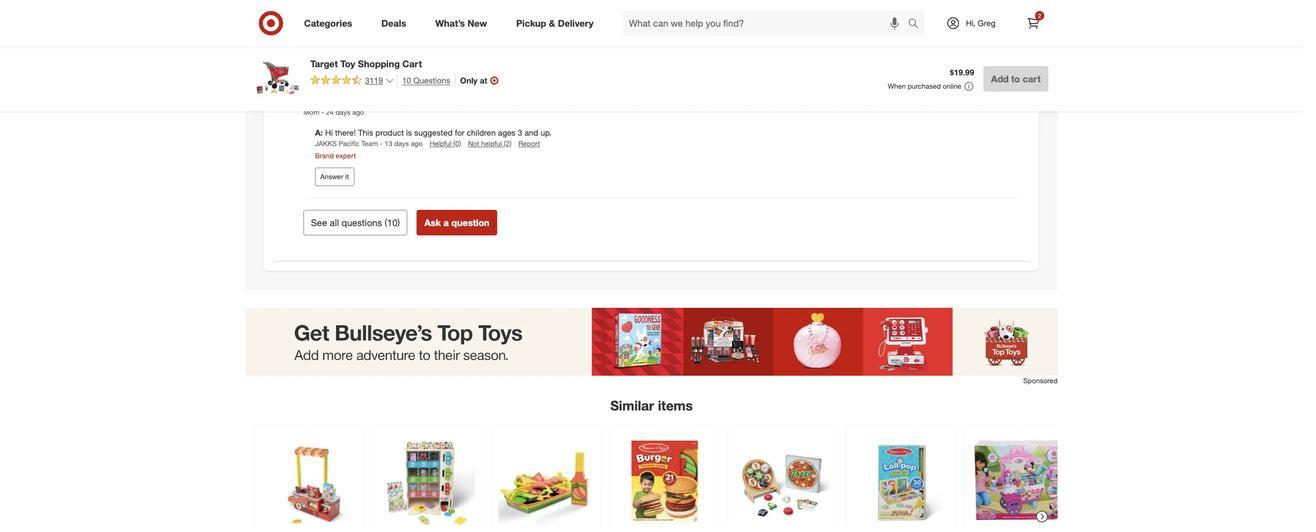 Task type: locate. For each thing, give the bounding box(es) containing it.
answer it for hi there! this product is suggested for children ages 3 and up.
[[320, 172, 349, 181]]

be
[[357, 93, 367, 103]]

this
[[358, 127, 373, 137]]

0 vertical spatial items
[[353, 11, 372, 21]]

greg
[[978, 18, 996, 28]]

grapes,
[[916, 11, 942, 21]]

answer it up 3119 link
[[320, 55, 349, 64]]

answer it button up 3119 link
[[315, 50, 354, 69]]

sponsored
[[1024, 377, 1058, 385]]

3 box, from the left
[[714, 11, 729, 21]]

answer it button down brand expert
[[315, 168, 354, 186]]

helpful  (0) button
[[430, 139, 461, 148]]

at
[[480, 76, 488, 86]]

target
[[311, 58, 338, 70]]

1 answer it from the top
[[320, 55, 349, 64]]

0 vertical spatial 10
[[402, 75, 411, 85]]

10 right questions
[[387, 217, 398, 229]]

days right "24"
[[336, 108, 351, 117]]

pacific
[[339, 139, 360, 148]]

1 horizontal spatial cup
[[831, 11, 845, 21]]

target toy shopping cart
[[311, 58, 422, 70]]

1 vertical spatial a:
[[315, 127, 323, 137]]

toy
[[341, 58, 355, 70]]

it for hi there! this product is suggested for children ages 3 and up.
[[345, 172, 349, 181]]

it down expert
[[345, 172, 349, 181]]

0 vertical spatial -
[[321, 108, 324, 117]]

answer it button for the 12 items included are the cart, 1 milk carton with label, 1 penne box, 1 ice-cream box, 1 blueberry bar box, 1 cup, 1 lid, 1 cup holder, 1 cup sleeve, 1 bunch of grapes, 1 croissant, 1 pear.
[[315, 50, 354, 69]]

1 vertical spatial items
[[658, 398, 693, 414]]

1 vertical spatial days
[[394, 139, 409, 148]]

1 vertical spatial for
[[455, 127, 465, 137]]

0 horizontal spatial box,
[[574, 11, 590, 21]]

when
[[888, 82, 906, 91]]

too
[[369, 93, 382, 103]]

new
[[468, 17, 487, 29]]

for
[[407, 93, 417, 103], [455, 127, 465, 137]]

cup right lid,
[[782, 11, 796, 21]]

2 answer it from the top
[[320, 172, 349, 181]]

1 1 from the left
[[454, 11, 459, 21]]

categories
[[304, 17, 353, 29]]

a left 5yo?
[[420, 93, 424, 103]]

2 answer it button from the top
[[315, 168, 354, 186]]

a: up pear.
[[315, 11, 325, 21]]

1 left &
[[542, 11, 547, 21]]

cream
[[613, 11, 636, 21]]

ago
[[353, 108, 364, 117], [411, 139, 423, 148]]

answer for hi there! this product is suggested for children ages 3 and up.
[[320, 172, 344, 181]]

1 it from the top
[[345, 55, 349, 64]]

1 right holder,
[[824, 11, 829, 21]]

- left 13
[[380, 139, 383, 148]]

categories link
[[294, 10, 367, 36]]

sleeve,
[[847, 11, 872, 21]]

ask
[[425, 217, 441, 229]]

1 left milk
[[454, 11, 459, 21]]

answer up 3119 link
[[320, 55, 344, 64]]

to
[[1012, 73, 1021, 85]]

1 vertical spatial answer it button
[[315, 168, 354, 186]]

1
[[454, 11, 459, 21], [542, 11, 547, 21], [592, 11, 597, 21], [656, 11, 660, 21], [732, 11, 736, 21], [756, 11, 761, 21], [775, 11, 780, 21], [824, 11, 829, 21], [874, 11, 879, 21], [945, 11, 949, 21], [989, 11, 993, 21]]

2 it from the top
[[345, 172, 349, 181]]

1 right grapes,
[[945, 11, 949, 21]]

box, right penne
[[574, 11, 590, 21]]

melissa & doug burger matching, catching, and stacking games image
[[617, 433, 712, 528]]

1 vertical spatial answer it
[[320, 172, 349, 181]]

brand
[[315, 151, 334, 160]]

see all questions ( 10 )
[[311, 217, 400, 229]]

1 horizontal spatial -
[[380, 139, 383, 148]]

items inside region
[[658, 398, 693, 414]]

delivery
[[558, 17, 594, 29]]

0 vertical spatial a:
[[315, 11, 325, 21]]

a: left hi
[[315, 127, 323, 137]]

8 1 from the left
[[824, 11, 829, 21]]

1 answer from the top
[[320, 55, 344, 64]]

purchased
[[908, 82, 941, 91]]

for up (0)
[[455, 127, 465, 137]]

it
[[345, 55, 349, 64], [345, 172, 349, 181]]

items
[[353, 11, 372, 21], [658, 398, 693, 414]]

- left "24"
[[321, 108, 324, 117]]

1 horizontal spatial days
[[394, 139, 409, 148]]

1 a: from the top
[[315, 11, 325, 21]]

days right 13
[[394, 139, 409, 148]]

2 horizontal spatial box,
[[714, 11, 729, 21]]

0 horizontal spatial ago
[[353, 108, 364, 117]]

0 horizontal spatial a
[[420, 93, 424, 103]]

similar items region
[[246, 308, 1075, 528]]

1 horizontal spatial for
[[455, 127, 465, 137]]

1 horizontal spatial 10
[[402, 75, 411, 85]]

report
[[519, 139, 540, 148]]

similar
[[611, 398, 655, 414]]

team
[[362, 139, 378, 148]]

similar items
[[611, 398, 693, 414]]

1 right lid,
[[775, 11, 780, 21]]

items inside the 12 items included are the cart, 1 milk carton with label, 1 penne box, 1 ice-cream box, 1 blueberry bar box, 1 cup, 1 lid, 1 cup holder, 1 cup sleeve, 1 bunch of grapes, 1 croissant, 1 pear.
[[353, 11, 372, 21]]

for inside q: would this be too small for a 5yo? mom - 24 days ago
[[407, 93, 417, 103]]

small
[[384, 93, 404, 103]]

answer it button
[[315, 50, 354, 69], [315, 168, 354, 186]]

bunch
[[881, 11, 904, 21]]

24
[[326, 108, 334, 117]]

1 vertical spatial answer
[[320, 172, 344, 181]]

ago down the be
[[353, 108, 364, 117]]

2
[[1039, 12, 1042, 19]]

items right similar
[[658, 398, 693, 414]]

0 horizontal spatial days
[[336, 108, 351, 117]]

jakks
[[315, 139, 337, 148]]

and
[[525, 127, 539, 137]]

0 vertical spatial answer it
[[320, 55, 349, 64]]

milk
[[461, 11, 476, 21]]

0 horizontal spatial for
[[407, 93, 417, 103]]

search button
[[903, 10, 931, 38]]

0 vertical spatial a
[[420, 93, 424, 103]]

1 left lid,
[[756, 11, 761, 21]]

a inside q: would this be too small for a 5yo? mom - 24 days ago
[[420, 93, 424, 103]]

this
[[341, 93, 355, 103]]

1 left blueberry at the top of page
[[656, 11, 660, 21]]

1 horizontal spatial ago
[[411, 139, 423, 148]]

1 right "hi,"
[[989, 11, 993, 21]]

cup left sleeve,
[[831, 11, 845, 21]]

1 left bunch
[[874, 11, 879, 21]]

0 horizontal spatial -
[[321, 108, 324, 117]]

0 vertical spatial it
[[345, 55, 349, 64]]

0 vertical spatial answer it button
[[315, 50, 354, 69]]

10 questions
[[402, 75, 451, 85]]

(2)
[[504, 139, 512, 148]]

brand expert
[[315, 151, 356, 160]]

it up 3119 link
[[345, 55, 349, 64]]

(0)
[[454, 139, 461, 148]]

cart
[[1023, 73, 1041, 85]]

ago down is
[[411, 139, 423, 148]]

box, right bar
[[714, 11, 729, 21]]

answer down brand expert
[[320, 172, 344, 181]]

1 cup from the left
[[782, 11, 796, 21]]

online
[[943, 82, 962, 91]]

0 horizontal spatial 10
[[387, 217, 398, 229]]

it for the 12 items included are the cart, 1 milk carton with label, 1 penne box, 1 ice-cream box, 1 blueberry bar box, 1 cup, 1 lid, 1 cup holder, 1 cup sleeve, 1 bunch of grapes, 1 croissant, 1 pear.
[[345, 55, 349, 64]]

for right small
[[407, 93, 417, 103]]

minnie mouse sweets & treats ice cream cart image
[[972, 433, 1068, 528]]

1 horizontal spatial box,
[[638, 11, 653, 21]]

answer it down brand expert
[[320, 172, 349, 181]]

0 vertical spatial for
[[407, 93, 417, 103]]

0 vertical spatial ago
[[353, 108, 364, 117]]

1 vertical spatial a
[[444, 217, 449, 229]]

box,
[[574, 11, 590, 21], [638, 11, 653, 21], [714, 11, 729, 21]]

question
[[452, 217, 490, 229]]

cup
[[782, 11, 796, 21], [831, 11, 845, 21]]

2 a: from the top
[[315, 127, 323, 137]]

1 horizontal spatial items
[[658, 398, 693, 414]]

advertisement region
[[246, 308, 1058, 376]]

a right ask
[[444, 217, 449, 229]]

1 vertical spatial it
[[345, 172, 349, 181]]

helpful
[[481, 139, 502, 148]]

0 horizontal spatial items
[[353, 11, 372, 21]]

0 vertical spatial answer
[[320, 55, 344, 64]]

box, right cream
[[638, 11, 653, 21]]

would
[[314, 93, 338, 103]]

not helpful  (2) button
[[468, 139, 512, 148]]

days
[[336, 108, 351, 117], [394, 139, 409, 148]]

2 1 from the left
[[542, 11, 547, 21]]

q: would this be too small for a 5yo? mom - 24 days ago
[[304, 93, 445, 117]]

10
[[402, 75, 411, 85], [387, 217, 398, 229]]

what's new
[[436, 17, 487, 29]]

add to cart
[[992, 73, 1041, 85]]

10 down cart
[[402, 75, 411, 85]]

2 answer from the top
[[320, 172, 344, 181]]

items right 12
[[353, 11, 372, 21]]

1 left cup,
[[732, 11, 736, 21]]

0 vertical spatial days
[[336, 108, 351, 117]]

1 answer it button from the top
[[315, 50, 354, 69]]

0 horizontal spatial cup
[[782, 11, 796, 21]]

1 left ice- at the left top
[[592, 11, 597, 21]]

shopping
[[358, 58, 400, 70]]

1 horizontal spatial a
[[444, 217, 449, 229]]



Task type: describe. For each thing, give the bounding box(es) containing it.
3 1 from the left
[[592, 11, 597, 21]]

mom
[[304, 108, 320, 117]]

children
[[467, 127, 496, 137]]

report button
[[519, 139, 540, 148]]

all
[[330, 217, 339, 229]]

a: for a:
[[315, 11, 325, 21]]

1 box, from the left
[[574, 11, 590, 21]]

what's new link
[[426, 10, 502, 36]]

pickup & delivery
[[516, 17, 594, 29]]

$19.99
[[950, 67, 975, 77]]

see
[[311, 217, 327, 229]]

penne
[[549, 11, 572, 21]]

pear.
[[315, 23, 333, 32]]

melissa & doug disney snacks & popcorn wooden pretend play food counter – 33pc image
[[262, 433, 357, 528]]

ago inside q: would this be too small for a 5yo? mom - 24 days ago
[[353, 108, 364, 117]]

3
[[518, 127, 523, 137]]

cup,
[[738, 11, 754, 21]]

deals link
[[372, 10, 421, 36]]

the
[[422, 11, 433, 21]]

helpful  (0)
[[430, 139, 461, 148]]

1 vertical spatial -
[[380, 139, 383, 148]]

suggested
[[414, 127, 453, 137]]

answer it for the 12 items included are the cart, 1 milk carton with label, 1 penne box, 1 ice-cream box, 1 blueberry bar box, 1 cup, 1 lid, 1 cup holder, 1 cup sleeve, 1 bunch of grapes, 1 croissant, 1 pear.
[[320, 55, 349, 64]]

3119
[[365, 76, 383, 86]]

when purchased online
[[888, 82, 962, 91]]

only at
[[460, 76, 488, 86]]

1 vertical spatial 10
[[387, 217, 398, 229]]

product
[[376, 127, 404, 137]]

ice-
[[599, 11, 613, 21]]

label,
[[521, 11, 540, 21]]

what's
[[436, 17, 465, 29]]

not helpful  (2)
[[468, 139, 512, 148]]

10 1 from the left
[[945, 11, 949, 21]]

helpful
[[430, 139, 452, 148]]

are
[[408, 11, 420, 21]]

(
[[385, 217, 387, 229]]

the
[[325, 11, 339, 21]]

a: hi there! this product is suggested for children ages 3 and up.
[[315, 127, 552, 137]]

melissa & doug wooden double-sided pizza topping toss games bean bag target game, bingo, tic-tac-toe, matching, number image
[[736, 433, 831, 528]]

2 box, from the left
[[638, 11, 653, 21]]

days inside q: would this be too small for a 5yo? mom - 24 days ago
[[336, 108, 351, 117]]

3119 link
[[311, 74, 395, 88]]

bar
[[700, 11, 712, 21]]

2 cup from the left
[[831, 11, 845, 21]]

5 1 from the left
[[732, 11, 736, 21]]

melissa & doug wooden lollipop play set image
[[854, 433, 949, 528]]

search
[[903, 18, 931, 30]]

13
[[385, 139, 392, 148]]

questions
[[342, 217, 382, 229]]

the 12 items included are the cart, 1 milk carton with label, 1 penne box, 1 ice-cream box, 1 blueberry bar box, 1 cup, 1 lid, 1 cup holder, 1 cup sleeve, 1 bunch of grapes, 1 croissant, 1 pear.
[[315, 11, 993, 32]]

7 1 from the left
[[775, 11, 780, 21]]

only
[[460, 76, 478, 86]]

a: for a: hi there! this product is suggested for children ages 3 and up.
[[315, 127, 323, 137]]

What can we help you find? suggestions appear below search field
[[622, 10, 911, 36]]

cart
[[403, 58, 422, 70]]

9 1 from the left
[[874, 11, 879, 21]]

pickup
[[516, 17, 547, 29]]

carton
[[478, 11, 502, 21]]

image of target toy shopping cart image
[[255, 56, 301, 102]]

4 1 from the left
[[656, 11, 660, 21]]

included
[[375, 11, 406, 21]]

lid,
[[763, 11, 773, 21]]

hi
[[325, 127, 333, 137]]

melissa & doug sort, stock, select wooden vending machine play set image
[[380, 433, 475, 528]]

expert
[[336, 151, 356, 160]]

answer it button for hi there! this product is suggested for children ages 3 and up.
[[315, 168, 354, 186]]

cart,
[[436, 11, 452, 21]]

holder,
[[798, 11, 822, 21]]

hi, greg
[[966, 18, 996, 28]]

blueberry
[[662, 11, 697, 21]]

- inside q: would this be too small for a 5yo? mom - 24 days ago
[[321, 108, 324, 117]]

hi,
[[966, 18, 976, 28]]

of
[[906, 11, 913, 21]]

ages
[[498, 127, 516, 137]]

jakks pacific team - 13 days ago
[[315, 139, 423, 148]]

1 vertical spatial ago
[[411, 139, 423, 148]]

add to cart button
[[984, 66, 1049, 92]]

questions
[[414, 75, 451, 85]]

with
[[504, 11, 519, 21]]

a inside button
[[444, 217, 449, 229]]

not
[[468, 139, 479, 148]]

11 1 from the left
[[989, 11, 993, 21]]

&
[[549, 17, 556, 29]]

add
[[992, 73, 1009, 85]]

5yo?
[[427, 93, 445, 103]]

answer for the 12 items included are the cart, 1 milk carton with label, 1 penne box, 1 ice-cream box, 1 blueberry bar box, 1 cup, 1 lid, 1 cup holder, 1 cup sleeve, 1 bunch of grapes, 1 croissant, 1 pear.
[[320, 55, 344, 64]]

q:
[[304, 93, 312, 103]]

melissa & doug nachos wooden play food set image
[[499, 433, 594, 528]]

deals
[[382, 17, 407, 29]]

10 questions link
[[397, 74, 451, 88]]

)
[[398, 217, 400, 229]]

croissant,
[[951, 11, 987, 21]]

12
[[341, 11, 350, 21]]

2 link
[[1021, 10, 1047, 36]]

6 1 from the left
[[756, 11, 761, 21]]

is
[[406, 127, 412, 137]]

there!
[[335, 127, 356, 137]]



Task type: vqa. For each thing, say whether or not it's contained in the screenshot.
bottommost DAYS
yes



